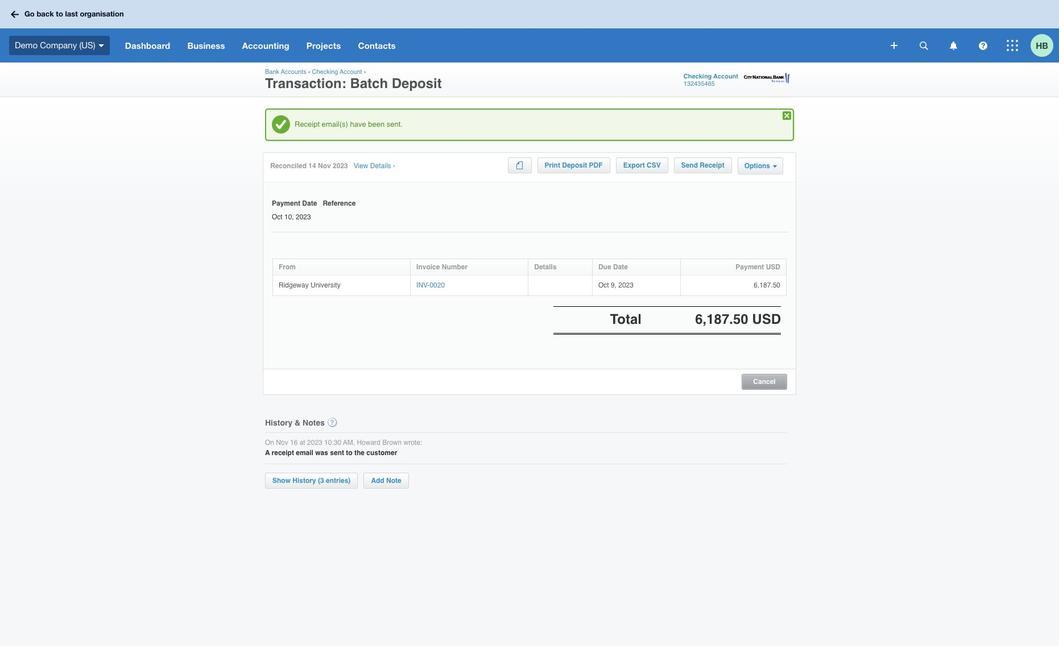 Task type: locate. For each thing, give the bounding box(es) containing it.
cancel link
[[742, 376, 787, 386]]

2 horizontal spatial ›
[[393, 162, 395, 170]]

1 vertical spatial history
[[293, 477, 316, 485]]

date for due date
[[613, 263, 628, 271]]

demo company (us)
[[15, 40, 95, 50]]

2023 inside on nov 16 at 2023 10:30 am, howard brown wrote: a receipt email was sent to the customer
[[307, 439, 322, 447]]

demo company (us) button
[[0, 28, 116, 63]]

1 vertical spatial payment
[[736, 263, 764, 271]]

1 horizontal spatial deposit
[[562, 162, 587, 170]]

date right due
[[613, 263, 628, 271]]

navigation containing dashboard
[[116, 28, 883, 63]]

svg image
[[11, 11, 19, 18], [920, 41, 928, 50], [950, 41, 957, 50], [979, 41, 987, 50]]

1 horizontal spatial account
[[714, 73, 738, 80]]

receipt
[[295, 120, 320, 129], [700, 162, 725, 170]]

date left reference on the left top
[[302, 200, 317, 208]]

business
[[187, 40, 225, 51]]

1 horizontal spatial payment
[[736, 263, 764, 271]]

1 vertical spatial details
[[534, 263, 557, 271]]

payment inside the payment date oct 10, 2023
[[272, 200, 300, 208]]

132435465
[[684, 80, 715, 88]]

1 horizontal spatial nov
[[318, 162, 331, 170]]

1 horizontal spatial to
[[346, 450, 353, 458]]

0 vertical spatial details
[[370, 162, 391, 170]]

invoice
[[416, 263, 440, 271]]

1 vertical spatial date
[[613, 263, 628, 271]]

6,187.50
[[754, 281, 781, 289]]

1 horizontal spatial checking
[[684, 73, 712, 80]]

payment
[[272, 200, 300, 208], [736, 263, 764, 271]]

1 horizontal spatial receipt
[[700, 162, 725, 170]]

0 horizontal spatial to
[[56, 9, 63, 18]]

projects
[[307, 40, 341, 51]]

1 vertical spatial nov
[[276, 439, 288, 447]]

banner containing hb
[[0, 0, 1059, 63]]

0 horizontal spatial account
[[340, 68, 362, 76]]

banner
[[0, 0, 1059, 63]]

oct left 9,
[[598, 281, 609, 289]]

checking
[[312, 68, 338, 76], [684, 73, 712, 80]]

0 vertical spatial nov
[[318, 162, 331, 170]]

receipt right send
[[700, 162, 725, 170]]

nov up receipt
[[276, 439, 288, 447]]

university
[[311, 281, 341, 289]]

oct
[[272, 213, 283, 221], [598, 281, 609, 289]]

›
[[308, 68, 310, 76], [364, 68, 366, 76], [393, 162, 395, 170]]

to inside on nov 16 at 2023 10:30 am, howard brown wrote: a receipt email was sent to the customer
[[346, 450, 353, 458]]

to left the
[[346, 450, 353, 458]]

am,
[[343, 439, 355, 447]]

last
[[65, 9, 78, 18]]

0 horizontal spatial checking
[[312, 68, 338, 76]]

demo
[[15, 40, 38, 50]]

oct 9, 2023
[[598, 281, 634, 289]]

due
[[598, 263, 611, 271]]

entries)
[[326, 477, 351, 485]]

add note link
[[364, 473, 409, 489]]

history left &
[[265, 418, 293, 428]]

to left last
[[56, 9, 63, 18]]

0 horizontal spatial payment
[[272, 200, 300, 208]]

checking account link
[[312, 68, 362, 76]]

payment date oct 10, 2023
[[272, 200, 317, 221]]

0 vertical spatial date
[[302, 200, 317, 208]]

1 vertical spatial receipt
[[700, 162, 725, 170]]

wrote:
[[404, 439, 422, 447]]

organisation
[[80, 9, 124, 18]]

2023
[[333, 162, 348, 170], [296, 213, 311, 221], [619, 281, 634, 289], [307, 439, 322, 447]]

have
[[350, 120, 366, 129]]

payment usd
[[736, 263, 781, 271]]

14
[[309, 162, 316, 170]]

usd
[[766, 263, 781, 271]]

0 vertical spatial receipt
[[295, 120, 320, 129]]

svg image
[[1007, 40, 1018, 51], [891, 42, 898, 49], [98, 44, 104, 47]]

2023 left view
[[333, 162, 348, 170]]

export csv link
[[616, 158, 668, 174]]

account inside bank accounts › checking account › transaction:                batch deposit
[[340, 68, 362, 76]]

2023 right 9,
[[619, 281, 634, 289]]

0 horizontal spatial deposit
[[392, 76, 442, 92]]

date for payment date oct 10, 2023
[[302, 200, 317, 208]]

send receipt link
[[674, 158, 732, 174]]

go back to last organisation
[[24, 9, 124, 18]]

accounting button
[[234, 28, 298, 63]]

1 vertical spatial deposit
[[562, 162, 587, 170]]

10:30
[[324, 439, 341, 447]]

receipt
[[272, 450, 294, 458]]

payment for payment usd
[[736, 263, 764, 271]]

&
[[295, 418, 301, 428]]

account inside checking account 132435465
[[714, 73, 738, 80]]

accounting
[[242, 40, 289, 51]]

to
[[56, 9, 63, 18], [346, 450, 353, 458]]

contacts button
[[350, 28, 404, 63]]

2023 right at
[[307, 439, 322, 447]]

nov
[[318, 162, 331, 170], [276, 439, 288, 447]]

0 horizontal spatial svg image
[[98, 44, 104, 47]]

0 vertical spatial payment
[[272, 200, 300, 208]]

0 horizontal spatial oct
[[272, 213, 283, 221]]

nov right the 14
[[318, 162, 331, 170]]

0 vertical spatial to
[[56, 9, 63, 18]]

› right view
[[393, 162, 395, 170]]

deposit left pdf
[[562, 162, 587, 170]]

csv
[[647, 162, 661, 170]]

navigation
[[116, 28, 883, 63]]

date
[[302, 200, 317, 208], [613, 263, 628, 271]]

› right checking account link
[[364, 68, 366, 76]]

svg image inside go back to last organisation "link"
[[11, 11, 19, 18]]

payment up 10, in the left of the page
[[272, 200, 300, 208]]

(3
[[318, 477, 324, 485]]

0 horizontal spatial date
[[302, 200, 317, 208]]

a
[[265, 450, 270, 458]]

date inside the payment date oct 10, 2023
[[302, 200, 317, 208]]

print deposit pdf
[[545, 162, 603, 170]]

contacts
[[358, 40, 396, 51]]

0 vertical spatial oct
[[272, 213, 283, 221]]

history
[[265, 418, 293, 428], [293, 477, 316, 485]]

history left (3
[[293, 477, 316, 485]]

0 vertical spatial deposit
[[392, 76, 442, 92]]

show history (3 entries)
[[273, 477, 351, 485]]

due date
[[598, 263, 628, 271]]

receipt left email(s)
[[295, 120, 320, 129]]

› right accounts
[[308, 68, 310, 76]]

oct left 10, in the left of the page
[[272, 213, 283, 221]]

2 horizontal spatial svg image
[[1007, 40, 1018, 51]]

deposit up sent.
[[392, 76, 442, 92]]

2023 right 10, in the left of the page
[[296, 213, 311, 221]]

note
[[386, 477, 401, 485]]

0 horizontal spatial nov
[[276, 439, 288, 447]]

1 vertical spatial to
[[346, 450, 353, 458]]

transaction:
[[265, 76, 346, 92]]

add
[[371, 477, 384, 485]]

1 horizontal spatial oct
[[598, 281, 609, 289]]

checking inside checking account 132435465
[[684, 73, 712, 80]]

payment left 'usd'
[[736, 263, 764, 271]]

0 horizontal spatial details
[[370, 162, 391, 170]]

1 horizontal spatial date
[[613, 263, 628, 271]]



Task type: describe. For each thing, give the bounding box(es) containing it.
business button
[[179, 28, 234, 63]]

inv-0020
[[416, 281, 445, 289]]

inv-0020 link
[[416, 281, 445, 289]]

been
[[368, 120, 385, 129]]

show
[[273, 477, 291, 485]]

9,
[[611, 281, 617, 289]]

export csv
[[623, 162, 661, 170]]

to inside "link"
[[56, 9, 63, 18]]

receipt email(s) have been sent.
[[295, 120, 403, 129]]

navigation inside 'banner'
[[116, 28, 883, 63]]

oct inside the payment date oct 10, 2023
[[272, 213, 283, 221]]

at
[[300, 439, 305, 447]]

checking inside bank accounts › checking account › transaction:                batch deposit
[[312, 68, 338, 76]]

hb button
[[1031, 28, 1059, 63]]

reconciled 14 nov 2023 view details ›
[[270, 162, 395, 170]]

dashboard link
[[116, 28, 179, 63]]

ridgeway
[[279, 281, 309, 289]]

accounts
[[281, 68, 307, 76]]

go back to last organisation link
[[7, 4, 131, 24]]

0 horizontal spatial ›
[[308, 68, 310, 76]]

total
[[610, 312, 642, 328]]

email(s)
[[322, 120, 348, 129]]

pdf
[[589, 162, 603, 170]]

export
[[623, 162, 645, 170]]

cancel
[[753, 378, 776, 386]]

was
[[315, 450, 328, 458]]

2023 inside the payment date oct 10, 2023
[[296, 213, 311, 221]]

view details › link
[[354, 162, 395, 171]]

ridgeway university
[[279, 281, 341, 289]]

projects button
[[298, 28, 350, 63]]

reconciled
[[270, 162, 307, 170]]

0020
[[430, 281, 445, 289]]

history & notes
[[265, 418, 325, 428]]

svg image inside 'demo company (us)' popup button
[[98, 44, 104, 47]]

invoice number
[[416, 263, 468, 271]]

from
[[279, 263, 296, 271]]

hb
[[1036, 40, 1048, 50]]

the
[[354, 450, 365, 458]]

customer
[[367, 450, 397, 458]]

6,187.50 usd
[[695, 312, 781, 328]]

go
[[24, 9, 35, 18]]

batch
[[350, 76, 388, 92]]

view
[[354, 162, 368, 170]]

inv-
[[416, 281, 430, 289]]

bank
[[265, 68, 279, 76]]

on
[[265, 439, 274, 447]]

1 horizontal spatial svg image
[[891, 42, 898, 49]]

send
[[681, 162, 698, 170]]

show history (3 entries) link
[[265, 473, 358, 489]]

sent
[[330, 450, 344, 458]]

howard
[[357, 439, 380, 447]]

number
[[442, 263, 468, 271]]

sent.
[[387, 120, 403, 129]]

on nov 16 at 2023 10:30 am, howard brown wrote: a receipt email was sent to the customer
[[265, 439, 422, 458]]

email
[[296, 450, 313, 458]]

checking account 132435465
[[684, 73, 738, 88]]

print
[[545, 162, 560, 170]]

0 horizontal spatial receipt
[[295, 120, 320, 129]]

options
[[745, 162, 770, 170]]

1 vertical spatial oct
[[598, 281, 609, 289]]

back
[[37, 9, 54, 18]]

0 vertical spatial history
[[265, 418, 293, 428]]

company
[[40, 40, 77, 50]]

16
[[290, 439, 298, 447]]

nov inside on nov 16 at 2023 10:30 am, howard brown wrote: a receipt email was sent to the customer
[[276, 439, 288, 447]]

send receipt
[[681, 162, 725, 170]]

10,
[[284, 213, 294, 221]]

add note
[[371, 477, 401, 485]]

dashboard
[[125, 40, 170, 51]]

print deposit pdf link
[[537, 158, 610, 174]]

reference
[[323, 200, 356, 208]]

1 horizontal spatial details
[[534, 263, 557, 271]]

payment for payment date oct 10, 2023
[[272, 200, 300, 208]]

bank accounts › checking account › transaction:                batch deposit
[[265, 68, 442, 92]]

notes
[[303, 418, 325, 428]]

brown
[[382, 439, 402, 447]]

deposit inside bank accounts › checking account › transaction:                batch deposit
[[392, 76, 442, 92]]

1 horizontal spatial ›
[[364, 68, 366, 76]]

(us)
[[79, 40, 95, 50]]



Task type: vqa. For each thing, say whether or not it's contained in the screenshot.
"Overview" on the top of page
no



